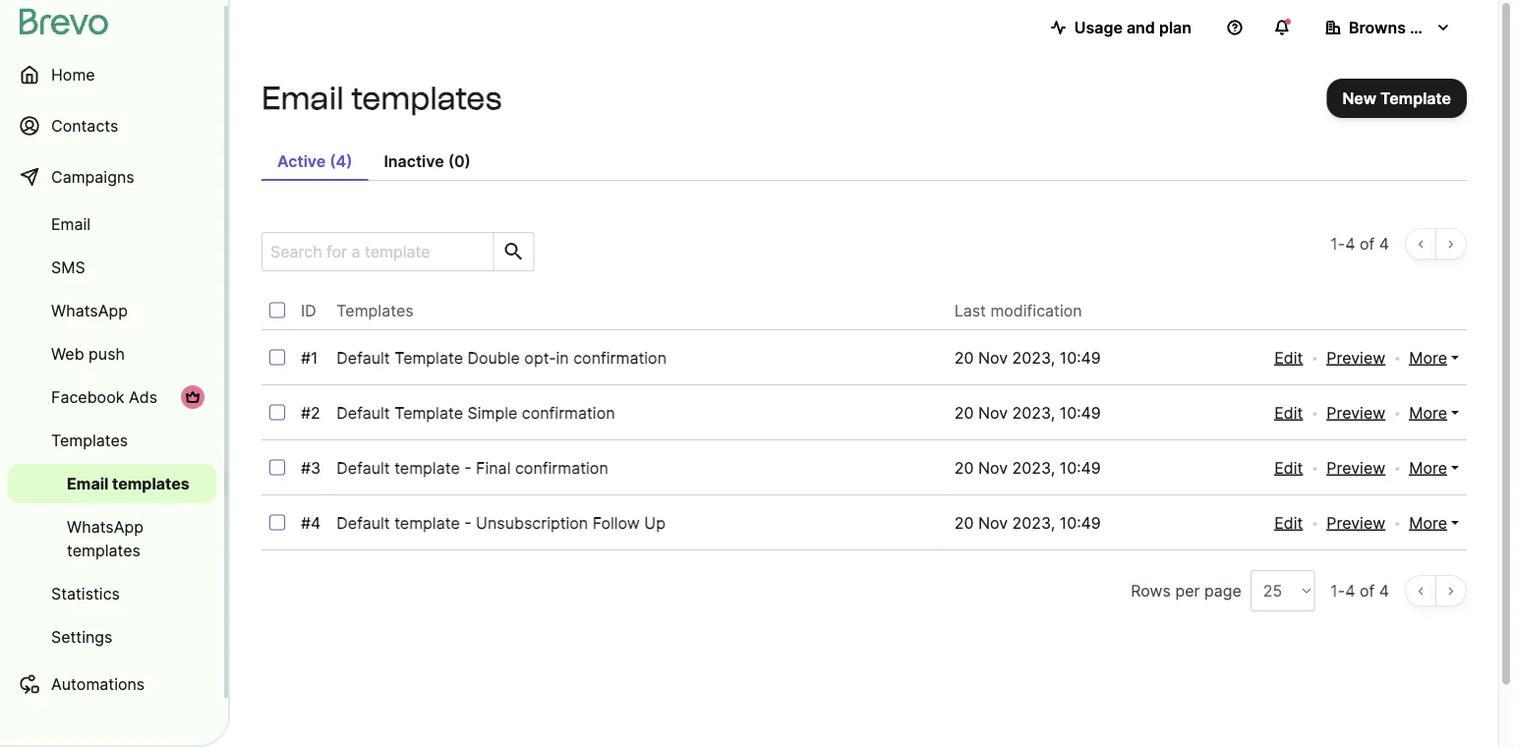 Task type: vqa. For each thing, say whether or not it's contained in the screenshot.
form
no



Task type: locate. For each thing, give the bounding box(es) containing it.
2 20 from the top
[[954, 403, 974, 422]]

preview link
[[1327, 346, 1386, 370], [1327, 401, 1386, 425], [1327, 456, 1386, 480], [1327, 511, 1386, 535]]

4 # from the top
[[301, 513, 311, 532]]

sms
[[51, 258, 85, 277]]

1 1 - 4 of 4 from the top
[[1331, 234, 1389, 253]]

1 more from the top
[[1409, 348, 1447, 367]]

# for 2
[[301, 403, 311, 422]]

up
[[644, 513, 666, 532]]

3 default from the top
[[337, 458, 390, 477]]

2 preview from the top
[[1327, 403, 1386, 422]]

)
[[346, 151, 352, 171], [465, 151, 471, 171]]

of
[[1360, 234, 1375, 253], [1360, 581, 1375, 600]]

-
[[1338, 234, 1345, 253], [464, 458, 472, 477], [464, 513, 472, 532], [1338, 581, 1345, 600]]

web push
[[51, 344, 125, 363]]

1 horizontal spatial email templates
[[262, 79, 502, 117]]

1 horizontal spatial templates
[[337, 301, 413, 320]]

( right inactive
[[448, 151, 454, 171]]

edit link for in
[[1274, 346, 1303, 370]]

active ( 4 )
[[277, 151, 352, 171]]

10:49 for in
[[1060, 348, 1101, 367]]

3 more button from the top
[[1409, 456, 1459, 480]]

campaigns link
[[8, 153, 216, 201]]

3 20 from the top
[[954, 458, 974, 477]]

3 preview link from the top
[[1327, 456, 1386, 480]]

2 # from the top
[[301, 403, 311, 422]]

email
[[262, 79, 344, 117], [51, 214, 91, 234], [67, 474, 109, 493]]

transactional link
[[8, 712, 216, 747]]

facebook
[[51, 387, 124, 407]]

1 edit link from the top
[[1274, 346, 1303, 370]]

1 nov from the top
[[978, 348, 1008, 367]]

1 horizontal spatial )
[[465, 151, 471, 171]]

default right # 1
[[337, 348, 390, 367]]

4 edit link from the top
[[1274, 511, 1303, 535]]

1 preview link from the top
[[1327, 346, 1386, 370]]

preview for in
[[1327, 348, 1386, 367]]

preview link for in
[[1327, 346, 1386, 370]]

0 vertical spatial templates
[[351, 79, 502, 117]]

rows per page
[[1131, 581, 1242, 600]]

) right active
[[346, 151, 352, 171]]

1 - 4 of 4
[[1331, 234, 1389, 253], [1331, 581, 1389, 600]]

default for default template - unsubscription follow up
[[337, 513, 390, 532]]

templates inside 'link'
[[112, 474, 190, 493]]

4 edit from the top
[[1274, 513, 1303, 532]]

edit for confirmation
[[1274, 458, 1303, 477]]

3 edit from the top
[[1274, 458, 1303, 477]]

more button for follow
[[1409, 511, 1459, 535]]

more button
[[1409, 346, 1459, 370], [1409, 401, 1459, 425], [1409, 456, 1459, 480], [1409, 511, 1459, 535]]

default template - final confirmation
[[337, 458, 608, 477]]

0 vertical spatial whatsapp
[[51, 301, 128, 320]]

2023,
[[1012, 348, 1055, 367], [1012, 403, 1055, 422], [1012, 458, 1055, 477], [1012, 513, 1055, 532]]

# 3
[[301, 458, 321, 477]]

more button for confirmation
[[1409, 456, 1459, 480]]

1 vertical spatial template
[[394, 513, 460, 532]]

20 nov 2023, 10:49 for in
[[954, 348, 1101, 367]]

0 vertical spatial confirmation
[[573, 348, 667, 367]]

email templates
[[262, 79, 502, 117], [67, 474, 190, 493]]

templates down facebook
[[51, 431, 128, 450]]

whatsapp link
[[8, 291, 216, 330]]

2 1 - 4 of 4 from the top
[[1331, 581, 1389, 600]]

default right 2
[[337, 403, 390, 422]]

1 # from the top
[[301, 348, 311, 367]]

preview
[[1327, 348, 1386, 367], [1327, 403, 1386, 422], [1327, 458, 1386, 477], [1327, 513, 1386, 532]]

20 for in
[[954, 348, 974, 367]]

email link
[[8, 204, 216, 244]]

whatsapp down the email templates 'link'
[[67, 517, 144, 536]]

1 preview from the top
[[1327, 348, 1386, 367]]

edit for in
[[1274, 348, 1303, 367]]

1 vertical spatial whatsapp
[[67, 517, 144, 536]]

20 for follow
[[954, 513, 974, 532]]

preview for follow
[[1327, 513, 1386, 532]]

2 vertical spatial email
[[67, 474, 109, 493]]

template
[[394, 458, 460, 477], [394, 513, 460, 532]]

default for default template double opt-in confirmation
[[337, 348, 390, 367]]

4 preview from the top
[[1327, 513, 1386, 532]]

1 vertical spatial email templates
[[67, 474, 190, 493]]

10:49 for follow
[[1060, 513, 1101, 532]]

) right inactive
[[465, 151, 471, 171]]

0 vertical spatial of
[[1360, 234, 1375, 253]]

0 vertical spatial template
[[394, 458, 460, 477]]

4 more from the top
[[1409, 513, 1447, 532]]

templates down campaign name search box on the left top of the page
[[337, 301, 413, 320]]

0 vertical spatial email templates
[[262, 79, 502, 117]]

edit
[[1274, 348, 1303, 367], [1274, 403, 1303, 422], [1274, 458, 1303, 477], [1274, 513, 1303, 532]]

3 preview from the top
[[1327, 458, 1386, 477]]

email up active
[[262, 79, 344, 117]]

default template - unsubscription follow up link
[[337, 513, 666, 532]]

0 vertical spatial template
[[1380, 88, 1451, 108]]

3 nov from the top
[[978, 458, 1008, 477]]

nov for follow
[[978, 513, 1008, 532]]

confirmation
[[573, 348, 667, 367], [522, 403, 615, 422], [515, 458, 608, 477]]

email up sms
[[51, 214, 91, 234]]

20 nov 2023, 10:49 for follow
[[954, 513, 1101, 532]]

1 ) from the left
[[346, 151, 352, 171]]

2 preview link from the top
[[1327, 401, 1386, 425]]

1 vertical spatial of
[[1360, 581, 1375, 600]]

template for unsubscription
[[394, 513, 460, 532]]

3 # from the top
[[301, 458, 311, 477]]

2 vertical spatial template
[[394, 403, 463, 422]]

2023, for in
[[1012, 348, 1055, 367]]

email templates down 'templates' link
[[67, 474, 190, 493]]

3 10:49 from the top
[[1060, 458, 1101, 477]]

usage and plan button
[[1035, 8, 1207, 47]]

nov for confirmation
[[978, 458, 1008, 477]]

more
[[1409, 348, 1447, 367], [1409, 403, 1447, 422], [1409, 458, 1447, 477], [1409, 513, 1447, 532]]

# for 4
[[301, 513, 311, 532]]

whatsapp templates
[[67, 517, 144, 560]]

automations
[[51, 674, 145, 694]]

default for default template - final confirmation
[[337, 458, 390, 477]]

default right 3
[[337, 458, 390, 477]]

2 edit from the top
[[1274, 403, 1303, 422]]

transactional
[[51, 726, 151, 745]]

template right new
[[1380, 88, 1451, 108]]

nov
[[978, 348, 1008, 367], [978, 403, 1008, 422], [978, 458, 1008, 477], [978, 513, 1008, 532]]

default for default template simple confirmation
[[337, 403, 390, 422]]

confirmation up unsubscription
[[515, 458, 608, 477]]

edit link
[[1274, 346, 1303, 370], [1274, 401, 1303, 425], [1274, 456, 1303, 480], [1274, 511, 1303, 535]]

4 20 from the top
[[954, 513, 974, 532]]

inactive ( 0 )
[[384, 151, 471, 171]]

0 horizontal spatial email templates
[[67, 474, 190, 493]]

whatsapp up web push
[[51, 301, 128, 320]]

sms link
[[8, 248, 216, 287]]

whatsapp inside the whatsapp link
[[51, 301, 128, 320]]

1
[[1331, 234, 1338, 253], [311, 348, 318, 367], [1331, 581, 1338, 600]]

templates
[[337, 301, 413, 320], [51, 431, 128, 450]]

default
[[337, 348, 390, 367], [337, 403, 390, 422], [337, 458, 390, 477], [337, 513, 390, 532]]

4 more button from the top
[[1409, 511, 1459, 535]]

automations link
[[8, 661, 216, 708]]

4 default from the top
[[337, 513, 390, 532]]

1 vertical spatial templates
[[51, 431, 128, 450]]

2 vertical spatial templates
[[67, 541, 141, 560]]

email templates up inactive
[[262, 79, 502, 117]]

0 vertical spatial 1 - 4 of 4
[[1331, 234, 1389, 253]]

4 preview link from the top
[[1327, 511, 1386, 535]]

whatsapp for whatsapp
[[51, 301, 128, 320]]

0 horizontal spatial )
[[346, 151, 352, 171]]

2 10:49 from the top
[[1060, 403, 1101, 422]]

template inside 'new template' 'button'
[[1380, 88, 1451, 108]]

2 default from the top
[[337, 403, 390, 422]]

edit link for follow
[[1274, 511, 1303, 535]]

enterprise
[[1410, 18, 1488, 37]]

templates up inactive ( 0 )
[[351, 79, 502, 117]]

4 nov from the top
[[978, 513, 1008, 532]]

(
[[330, 151, 336, 171], [448, 151, 454, 171]]

1 vertical spatial 1 - 4 of 4
[[1331, 581, 1389, 600]]

2 ) from the left
[[465, 151, 471, 171]]

3 2023, from the top
[[1012, 458, 1055, 477]]

4 10:49 from the top
[[1060, 513, 1101, 532]]

1 horizontal spatial (
[[448, 151, 454, 171]]

email inside 'link'
[[67, 474, 109, 493]]

1 ( from the left
[[330, 151, 336, 171]]

1 edit from the top
[[1274, 348, 1303, 367]]

per
[[1175, 581, 1200, 600]]

last modification
[[954, 301, 1082, 320]]

# down # 2
[[301, 458, 311, 477]]

in
[[556, 348, 569, 367]]

10:49
[[1060, 348, 1101, 367], [1060, 403, 1101, 422], [1060, 458, 1101, 477], [1060, 513, 1101, 532]]

nov for in
[[978, 348, 1008, 367]]

# down # 3
[[301, 513, 311, 532]]

confirmation right in
[[573, 348, 667, 367]]

id
[[301, 301, 316, 320]]

0 horizontal spatial (
[[330, 151, 336, 171]]

template
[[1380, 88, 1451, 108], [394, 348, 463, 367], [394, 403, 463, 422]]

facebook ads
[[51, 387, 157, 407]]

email down 'templates' link
[[67, 474, 109, 493]]

1 2023, from the top
[[1012, 348, 1055, 367]]

20 nov 2023, 10:49
[[954, 348, 1101, 367], [954, 403, 1101, 422], [954, 458, 1101, 477], [954, 513, 1101, 532]]

3 edit link from the top
[[1274, 456, 1303, 480]]

20 nov 2023, 10:49 for confirmation
[[954, 458, 1101, 477]]

2 ( from the left
[[448, 151, 454, 171]]

1 more button from the top
[[1409, 346, 1459, 370]]

home
[[51, 65, 95, 84]]

new template
[[1342, 88, 1451, 108]]

1 vertical spatial template
[[394, 348, 463, 367]]

statistics link
[[8, 574, 216, 613]]

#
[[301, 348, 311, 367], [301, 403, 311, 422], [301, 458, 311, 477], [301, 513, 311, 532]]

1 vertical spatial templates
[[112, 474, 190, 493]]

template left double
[[394, 348, 463, 367]]

statistics
[[51, 584, 120, 603]]

templates inside whatsapp templates
[[67, 541, 141, 560]]

20
[[954, 348, 974, 367], [954, 403, 974, 422], [954, 458, 974, 477], [954, 513, 974, 532]]

browns enterprise
[[1349, 18, 1488, 37]]

4 20 nov 2023, 10:49 from the top
[[954, 513, 1101, 532]]

2 nov from the top
[[978, 403, 1008, 422]]

1 default from the top
[[337, 348, 390, 367]]

1 template from the top
[[394, 458, 460, 477]]

template left "simple"
[[394, 403, 463, 422]]

1 20 from the top
[[954, 348, 974, 367]]

preview link for follow
[[1327, 511, 1386, 535]]

3
[[311, 458, 321, 477]]

browns
[[1349, 18, 1406, 37]]

whatsapp
[[51, 301, 128, 320], [67, 517, 144, 536]]

templates down 'templates' link
[[112, 474, 190, 493]]

3 more from the top
[[1409, 458, 1447, 477]]

1 10:49 from the top
[[1060, 348, 1101, 367]]

0 vertical spatial email
[[262, 79, 344, 117]]

2
[[311, 403, 320, 422]]

template down the 'default template - final confirmation'
[[394, 513, 460, 532]]

template left final
[[394, 458, 460, 477]]

preview link for confirmation
[[1327, 456, 1386, 480]]

2 template from the top
[[394, 513, 460, 532]]

# down id
[[301, 348, 311, 367]]

1 20 nov 2023, 10:49 from the top
[[954, 348, 1101, 367]]

and
[[1127, 18, 1155, 37]]

confirmation down in
[[522, 403, 615, 422]]

templates
[[351, 79, 502, 117], [112, 474, 190, 493], [67, 541, 141, 560]]

( right active
[[330, 151, 336, 171]]

whatsapp inside whatsapp templates link
[[67, 517, 144, 536]]

default right # 4
[[337, 513, 390, 532]]

default template double opt-in confirmation link
[[337, 348, 667, 367]]

3 20 nov 2023, 10:49 from the top
[[954, 458, 1101, 477]]

templates up statistics link
[[67, 541, 141, 560]]

4
[[336, 151, 346, 171], [1345, 234, 1355, 253], [1379, 234, 1389, 253], [311, 513, 321, 532], [1345, 581, 1355, 600], [1379, 581, 1389, 600]]

# down # 1
[[301, 403, 311, 422]]

2023, for follow
[[1012, 513, 1055, 532]]

0 vertical spatial templates
[[337, 301, 413, 320]]

4 2023, from the top
[[1012, 513, 1055, 532]]



Task type: describe. For each thing, give the bounding box(es) containing it.
2023, for confirmation
[[1012, 458, 1055, 477]]

template for default template double opt-in confirmation
[[394, 348, 463, 367]]

Campaign name search field
[[263, 233, 485, 270]]

email templates inside 'link'
[[67, 474, 190, 493]]

usage and plan
[[1074, 18, 1192, 37]]

plan
[[1159, 18, 1192, 37]]

) for inactive ( 0 )
[[465, 151, 471, 171]]

2 20 nov 2023, 10:49 from the top
[[954, 403, 1101, 422]]

modification
[[990, 301, 1082, 320]]

home link
[[8, 51, 216, 98]]

1 of from the top
[[1360, 234, 1375, 253]]

edit link for confirmation
[[1274, 456, 1303, 480]]

page
[[1204, 581, 1242, 600]]

contacts link
[[8, 102, 216, 149]]

default template double opt-in confirmation
[[337, 348, 667, 367]]

( for 0
[[448, 151, 454, 171]]

default template simple confirmation
[[337, 403, 615, 422]]

web push link
[[8, 334, 216, 374]]

# for 1
[[301, 348, 311, 367]]

template for final
[[394, 458, 460, 477]]

settings
[[51, 627, 113, 646]]

2 more button from the top
[[1409, 401, 1459, 425]]

opt-
[[524, 348, 556, 367]]

2 vertical spatial confirmation
[[515, 458, 608, 477]]

campaigns
[[51, 167, 134, 186]]

10:49 for confirmation
[[1060, 458, 1101, 477]]

20 for confirmation
[[954, 458, 974, 477]]

settings link
[[8, 617, 216, 657]]

unsubscription
[[476, 513, 588, 532]]

usage
[[1074, 18, 1123, 37]]

preview for confirmation
[[1327, 458, 1386, 477]]

left___rvooi image
[[185, 389, 201, 405]]

simple
[[467, 403, 517, 422]]

( for 4
[[330, 151, 336, 171]]

new template button
[[1327, 79, 1467, 118]]

whatsapp for whatsapp templates
[[67, 517, 144, 536]]

active
[[277, 151, 326, 171]]

inactive
[[384, 151, 444, 171]]

2 of from the top
[[1360, 581, 1375, 600]]

default template simple confirmation link
[[337, 403, 615, 422]]

0 vertical spatial 1
[[1331, 234, 1338, 253]]

more for follow
[[1409, 513, 1447, 532]]

ads
[[129, 387, 157, 407]]

double
[[467, 348, 520, 367]]

web
[[51, 344, 84, 363]]

# 1
[[301, 348, 318, 367]]

# for 3
[[301, 458, 311, 477]]

# 4
[[301, 513, 321, 532]]

1 vertical spatial 1
[[311, 348, 318, 367]]

) for active ( 4 )
[[346, 151, 352, 171]]

push
[[89, 344, 125, 363]]

0
[[454, 151, 465, 171]]

new
[[1342, 88, 1376, 108]]

0 horizontal spatial templates
[[51, 431, 128, 450]]

final
[[476, 458, 511, 477]]

2 vertical spatial 1
[[1331, 581, 1338, 600]]

default template - unsubscription follow up
[[337, 513, 666, 532]]

contacts
[[51, 116, 118, 135]]

follow
[[593, 513, 640, 532]]

template for new template
[[1380, 88, 1451, 108]]

browns enterprise button
[[1310, 8, 1488, 47]]

more for in
[[1409, 348, 1447, 367]]

2 edit link from the top
[[1274, 401, 1303, 425]]

edit for follow
[[1274, 513, 1303, 532]]

more for confirmation
[[1409, 458, 1447, 477]]

email templates link
[[8, 464, 216, 503]]

2 more from the top
[[1409, 403, 1447, 422]]

2 2023, from the top
[[1012, 403, 1055, 422]]

facebook ads link
[[8, 378, 216, 417]]

rows
[[1131, 581, 1171, 600]]

1 vertical spatial email
[[51, 214, 91, 234]]

template for default template simple confirmation
[[394, 403, 463, 422]]

more button for in
[[1409, 346, 1459, 370]]

whatsapp templates link
[[8, 507, 216, 570]]

default template - final confirmation link
[[337, 458, 608, 477]]

# 2
[[301, 403, 320, 422]]

last
[[954, 301, 986, 320]]

templates link
[[8, 421, 216, 460]]

1 vertical spatial confirmation
[[522, 403, 615, 422]]



